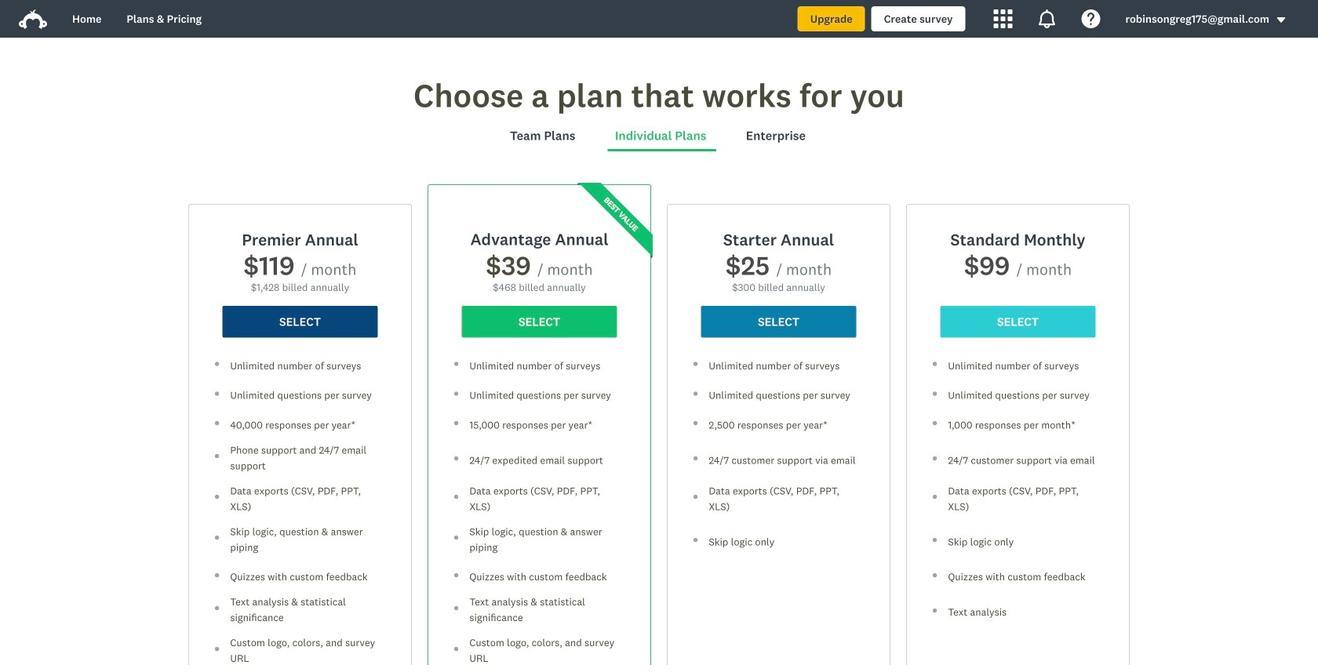 Task type: describe. For each thing, give the bounding box(es) containing it.
2 products icon image from the left
[[1038, 9, 1057, 28]]

dropdown arrow image
[[1276, 15, 1287, 25]]



Task type: locate. For each thing, give the bounding box(es) containing it.
1 horizontal spatial products icon image
[[1038, 9, 1057, 28]]

help icon image
[[1082, 9, 1101, 28]]

surveymonkey logo image
[[19, 9, 47, 29]]

products icon image
[[994, 9, 1013, 28], [1038, 9, 1057, 28]]

1 products icon image from the left
[[994, 9, 1013, 28]]

0 horizontal spatial products icon image
[[994, 9, 1013, 28]]



